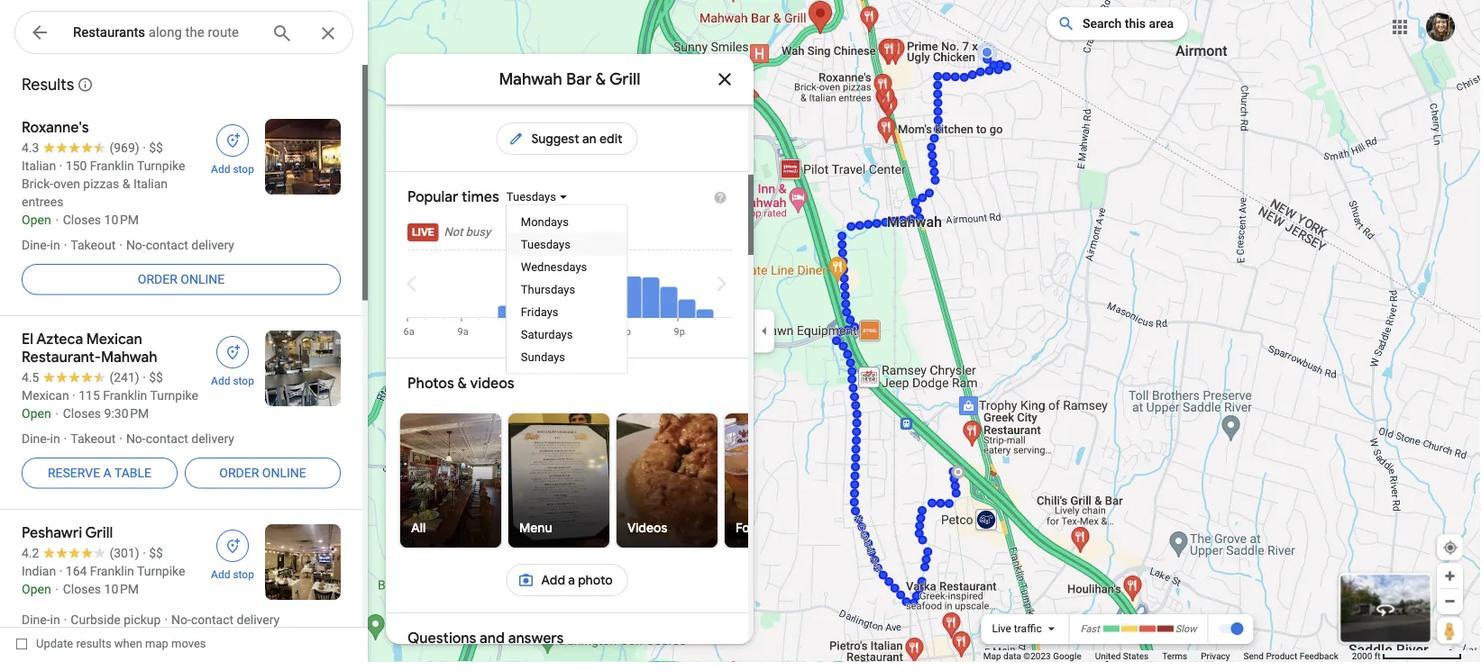 Task type: vqa. For each thing, say whether or not it's contained in the screenshot.
$730 related to FlightHub
no



Task type: describe. For each thing, give the bounding box(es) containing it.
food & drink
[[736, 520, 810, 537]]

64% busy at 6 pm. image
[[620, 254, 642, 338]]

answers
[[508, 630, 564, 648]]

2 add stop image from the top
[[225, 344, 241, 361]]

mondays tuesdays wednesdays thursdays fridays saturdays sundays
[[521, 215, 587, 364]]

add a photo image
[[518, 573, 534, 589]]

2000 ft
[[1353, 652, 1381, 662]]

 button
[[396, 250, 428, 304]]

1 vertical spatial order online
[[219, 466, 306, 481]]

bar
[[566, 69, 592, 90]]

2 add stop from the top
[[211, 375, 254, 388]]

9a
[[458, 326, 469, 338]]

and
[[480, 630, 505, 648]]

privacy button
[[1201, 651, 1231, 663]]

videos button
[[548, 414, 787, 548]]

12% busy at 10 pm. image
[[697, 254, 714, 318]]

3p
[[566, 326, 577, 338]]

moves
[[171, 638, 206, 651]]

6a
[[404, 326, 415, 338]]

your maps activity button
[[386, 34, 748, 70]]

stop for second add stop icon from the bottom of the results for restaurants "feed"
[[233, 163, 254, 176]]

show your location image
[[1443, 540, 1459, 556]]

collapse side panel image
[[755, 321, 775, 341]]

sundays
[[521, 351, 565, 364]]

zoom in image
[[1444, 570, 1457, 583]]

0% busy at 9 am. image
[[458, 254, 479, 338]]


[[29, 19, 51, 46]]

popular
[[408, 188, 458, 207]]


[[396, 265, 428, 303]]

search this area
[[1083, 16, 1174, 31]]

tuesdays option
[[507, 190, 560, 204]]

a for photo
[[568, 573, 575, 589]]

your
[[451, 45, 477, 60]]

search this area button
[[1047, 7, 1189, 40]]

1 vertical spatial order
[[219, 466, 259, 481]]

send product feedback button
[[1244, 651, 1339, 663]]

 Show traffic  checkbox
[[1219, 622, 1244, 637]]

live traffic option
[[992, 623, 1042, 636]]

12p
[[512, 326, 528, 338]]

Update results when map moves checkbox
[[16, 633, 206, 656]]

tuesdays button
[[507, 190, 678, 205]]

grill
[[610, 69, 641, 90]]

results for restaurants feed
[[0, 63, 368, 663]]

questions
[[408, 630, 476, 648]]

google account: giulia masi  
(giulia.masi@adept.ai) image
[[1427, 13, 1456, 42]]


[[706, 265, 739, 303]]

saturdays
[[521, 328, 573, 342]]

none field inside restaurants field
[[73, 22, 257, 43]]

videos
[[470, 375, 515, 393]]

an
[[582, 131, 597, 147]]

& for photos & videos
[[458, 375, 467, 393]]

a for table
[[103, 466, 112, 481]]

12% busy at 10 pm. image
[[697, 310, 714, 318]]

add a photo button
[[506, 559, 628, 602]]

edit
[[600, 131, 623, 147]]

2 18% busy at 11 am. image from the top
[[498, 306, 515, 318]]

results
[[22, 74, 74, 95]]

1 add stop image from the top
[[225, 133, 241, 149]]

1 add stop from the top
[[211, 163, 254, 176]]

map
[[145, 638, 168, 651]]

0 vertical spatial order
[[138, 272, 177, 287]]

label
[[486, 81, 513, 96]]

stop for 2nd add stop icon from the top of the results for restaurants "feed"
[[233, 375, 254, 388]]

add a photo
[[541, 573, 613, 589]]

privacy
[[1201, 652, 1231, 662]]

live for live traffic
[[992, 623, 1012, 636]]

thursdays
[[521, 283, 576, 296]]

wednesdays
[[521, 260, 587, 274]]

3 add stop from the top
[[211, 569, 254, 582]]

food
[[736, 520, 766, 537]]

add a label button
[[386, 70, 748, 106]]

reserve a table link
[[22, 452, 178, 495]]

add for second add stop button
[[211, 375, 230, 388]]

learn more about legal disclosure regarding public reviews on google maps image
[[77, 77, 93, 93]]

street view image
[[1375, 599, 1397, 620]]

3 add stop button from the top
[[200, 525, 265, 583]]

 button
[[14, 11, 65, 58]]

©2023
[[1024, 652, 1051, 662]]

times
[[462, 188, 499, 207]]

all button
[[350, 414, 552, 548]]

popular times at mahwah bar & grill region
[[386, 172, 748, 338]]

0% busy at 6 am. image
[[404, 254, 425, 338]]

0% busy at 8 am. image
[[444, 254, 461, 318]]

6p
[[620, 326, 631, 338]]

1 18% busy at 11 am. image from the top
[[498, 254, 515, 318]]

questions and answers
[[408, 630, 564, 648]]

1 vertical spatial order online link
[[185, 452, 341, 495]]

send
[[1244, 652, 1264, 662]]

when
[[114, 638, 142, 651]]

activity
[[514, 45, 554, 60]]

all
[[411, 520, 426, 537]]

reserve
[[48, 466, 100, 481]]

mondays
[[521, 215, 569, 229]]

not busy
[[444, 225, 491, 239]]

25% busy at 2 pm. image
[[552, 254, 569, 318]]

tuesdays inside mondays tuesdays wednesdays thursdays fridays saturdays sundays
[[521, 238, 571, 251]]

area
[[1149, 16, 1174, 31]]

fast
[[1081, 624, 1100, 635]]

terms button
[[1163, 651, 1188, 663]]


[[508, 129, 524, 149]]

63% busy at 7 pm. image
[[643, 254, 660, 318]]

photos & videos
[[408, 375, 515, 393]]



Task type: locate. For each thing, give the bounding box(es) containing it.
1 vertical spatial tuesdays
[[521, 238, 571, 251]]

2 48% busy at 8 pm. image from the top
[[661, 287, 678, 318]]

0 horizontal spatial live
[[412, 226, 434, 239]]

63% busy at 7 pm. image
[[643, 278, 660, 318]]

a left photo
[[568, 573, 575, 589]]

2000
[[1353, 652, 1373, 662]]

currently 0% busy, usually 20% busy. image
[[566, 254, 588, 338]]

add inside "button"
[[451, 81, 473, 96]]

2 horizontal spatial &
[[768, 520, 777, 537]]

online
[[181, 272, 225, 287], [262, 466, 306, 481]]

0 horizontal spatial &
[[458, 375, 467, 393]]

1 vertical spatial a
[[103, 466, 112, 481]]

update
[[36, 638, 73, 651]]

live left not on the left of the page
[[412, 226, 434, 239]]

add for 3rd add stop button from the bottom
[[211, 163, 230, 176]]

0 horizontal spatial order
[[138, 272, 177, 287]]

3 stop from the top
[[233, 569, 254, 582]]

product
[[1266, 652, 1298, 662]]

9p
[[674, 326, 685, 338]]

2 horizontal spatial a
[[568, 573, 575, 589]]

0 vertical spatial add stop button
[[200, 119, 265, 177]]

1 vertical spatial add stop button
[[200, 331, 265, 389]]

& inside button
[[768, 520, 777, 537]]

online for the "order online" "link" to the top
[[181, 272, 225, 287]]

live
[[412, 226, 434, 239], [992, 623, 1012, 636]]

1 horizontal spatial &
[[596, 69, 606, 90]]

online for the bottom the "order online" "link"
[[262, 466, 306, 481]]

1 vertical spatial stop
[[233, 375, 254, 388]]

0% busy at 11 pm. image
[[715, 254, 732, 318]]

list box containing mondays
[[507, 205, 627, 374]]

footer inside google maps element
[[984, 651, 1353, 663]]

& left videos
[[458, 375, 467, 393]]

2000 ft button
[[1353, 652, 1463, 662]]

ft
[[1375, 652, 1381, 662]]

drink
[[780, 520, 810, 537]]

map
[[984, 652, 1002, 662]]

1 add stop button from the top
[[200, 119, 265, 177]]

None field
[[73, 22, 257, 43]]

0 horizontal spatial online
[[181, 272, 225, 287]]

a left table on the left of page
[[103, 466, 112, 481]]

1 vertical spatial &
[[458, 375, 467, 393]]

0 horizontal spatial a
[[103, 466, 112, 481]]

search
[[1083, 16, 1122, 31]]

add stop image
[[225, 133, 241, 149], [225, 344, 241, 361]]

stop for add stop image
[[233, 569, 254, 582]]

traffic
[[1014, 623, 1042, 636]]

1 vertical spatial add stop
[[211, 375, 254, 388]]

0 vertical spatial add stop image
[[225, 133, 241, 149]]

reserve a table
[[48, 466, 152, 481]]

maps
[[480, 45, 511, 60]]

18% busy at 11 am. image right 0% busy at 10 am. image
[[498, 254, 515, 318]]

1 horizontal spatial a
[[476, 81, 483, 96]]

add
[[451, 81, 473, 96], [211, 163, 230, 176], [211, 375, 230, 388], [211, 569, 230, 582], [541, 573, 565, 589]]

1 horizontal spatial order
[[219, 466, 259, 481]]

& right food
[[768, 520, 777, 537]]

united
[[1095, 652, 1121, 662]]

mahwah bar & grill main content
[[350, 0, 1367, 663]]

2 vertical spatial a
[[568, 573, 575, 589]]

update results when map moves
[[36, 638, 206, 651]]

photo
[[578, 573, 613, 589]]

Restaurants field
[[14, 11, 354, 55]]

0% busy at 10 am. image
[[480, 254, 497, 318]]

add stop image
[[225, 538, 241, 555]]

states
[[1123, 652, 1149, 662]]

busy
[[466, 225, 491, 239]]

1 vertical spatial add stop image
[[225, 344, 241, 361]]

list box
[[507, 205, 627, 374]]

videos
[[628, 520, 668, 537]]

mahwah bar & grill
[[499, 69, 641, 90]]

0 vertical spatial a
[[476, 81, 483, 96]]

a inside "button"
[[476, 81, 483, 96]]

order online
[[138, 272, 225, 287], [219, 466, 306, 481]]

& right bar
[[596, 69, 606, 90]]

1 horizontal spatial live
[[992, 623, 1012, 636]]

2 stop from the top
[[233, 375, 254, 388]]

menu
[[519, 520, 552, 537]]

united states
[[1095, 652, 1149, 662]]

table
[[114, 466, 152, 481]]

48% busy at 8 pm. image
[[661, 254, 678, 318], [661, 287, 678, 318]]

live inside popular times at mahwah bar & grill 'region'
[[412, 226, 434, 239]]

add stop button
[[200, 119, 265, 177], [200, 331, 265, 389], [200, 525, 265, 583]]

0 vertical spatial tuesdays
[[507, 190, 556, 204]]

your maps activity
[[451, 45, 554, 60]]

feedback
[[1300, 652, 1339, 662]]

0 vertical spatial online
[[181, 272, 225, 287]]

0 vertical spatial order online link
[[22, 258, 341, 301]]

suggest
[[532, 131, 580, 147]]

48% busy at 8 pm. image right 63% busy at 7 pm. icon
[[661, 287, 678, 318]]

fridays
[[521, 305, 559, 319]]

0 vertical spatial live
[[412, 226, 434, 239]]

slow
[[1176, 624, 1197, 635]]

popular times
[[408, 188, 499, 207]]

tuesdays down mondays
[[521, 238, 571, 251]]

order online link
[[22, 258, 341, 301], [185, 452, 341, 495]]

zoom out image
[[1444, 595, 1457, 609]]

30% busy at 4 pm. image
[[588, 254, 606, 318]]

map data ©2023 google
[[984, 652, 1082, 662]]

1 stop from the top
[[233, 163, 254, 176]]

0 vertical spatial &
[[596, 69, 606, 90]]

48% busy at 5 pm. image
[[606, 254, 624, 318]]

0 vertical spatial order online
[[138, 272, 225, 287]]

live traffic
[[992, 623, 1042, 636]]

terms
[[1163, 652, 1188, 662]]

footer
[[984, 651, 1353, 663]]

tuesdays inside dropdown button
[[507, 190, 556, 204]]

add stop
[[211, 163, 254, 176], [211, 375, 254, 388], [211, 569, 254, 582]]

a for label
[[476, 81, 483, 96]]

send product feedback
[[1244, 652, 1339, 662]]

2 vertical spatial &
[[768, 520, 777, 537]]

tuesdays up mondays
[[507, 190, 556, 204]]

results
[[76, 638, 111, 651]]

18% busy at 11 am. image
[[498, 254, 515, 318], [498, 306, 515, 318]]

1 48% busy at 8 pm. image from the top
[[661, 254, 678, 318]]

united states button
[[1095, 651, 1149, 663]]

2 vertical spatial stop
[[233, 569, 254, 582]]

1 horizontal spatial online
[[262, 466, 306, 481]]

28% busy at 9 pm. image
[[674, 254, 696, 338]]

not
[[444, 225, 463, 239]]

a left the label
[[476, 81, 483, 96]]

google
[[1053, 652, 1082, 662]]

mahwah
[[499, 69, 563, 90]]

data
[[1004, 652, 1022, 662]]

2 vertical spatial add stop
[[211, 569, 254, 582]]

google maps element
[[0, 0, 1482, 663]]

menu button
[[509, 414, 610, 548]]

live for live
[[412, 226, 434, 239]]

30% busy at 1 pm. image
[[534, 254, 551, 318]]

tuesdays
[[507, 190, 556, 204], [521, 238, 571, 251]]

&
[[596, 69, 606, 90], [458, 375, 467, 393], [768, 520, 777, 537]]

this
[[1125, 16, 1146, 31]]

& for food & drink
[[768, 520, 777, 537]]

 button
[[706, 250, 739, 304]]

footer containing map data ©2023 google
[[984, 651, 1353, 663]]

order
[[138, 272, 177, 287], [219, 466, 259, 481]]

a inside "feed"
[[103, 466, 112, 481]]

18% busy at 11 am. image up 12p
[[498, 306, 515, 318]]

add for 3rd add stop button
[[211, 569, 230, 582]]

a
[[476, 81, 483, 96], [103, 466, 112, 481], [568, 573, 575, 589]]

 suggest an edit
[[508, 129, 623, 149]]

0% busy at 7 am. image
[[426, 254, 443, 318]]

show street view coverage image
[[1437, 618, 1464, 645]]

 search field
[[14, 11, 354, 58]]

add a label
[[451, 81, 513, 96]]

2 add stop button from the top
[[200, 331, 265, 389]]

2 vertical spatial add stop button
[[200, 525, 265, 583]]

1 vertical spatial online
[[262, 466, 306, 481]]

live left traffic
[[992, 623, 1012, 636]]

1 vertical spatial live
[[992, 623, 1012, 636]]

48% busy at 8 pm. image right 63% busy at 7 pm. image
[[661, 254, 678, 318]]

a inside button
[[568, 573, 575, 589]]

food & drink button
[[725, 414, 826, 548]]

0 vertical spatial add stop
[[211, 163, 254, 176]]

29% busy at 12 pm. image
[[512, 254, 533, 338]]

0 vertical spatial stop
[[233, 163, 254, 176]]

photos
[[408, 375, 454, 393]]



